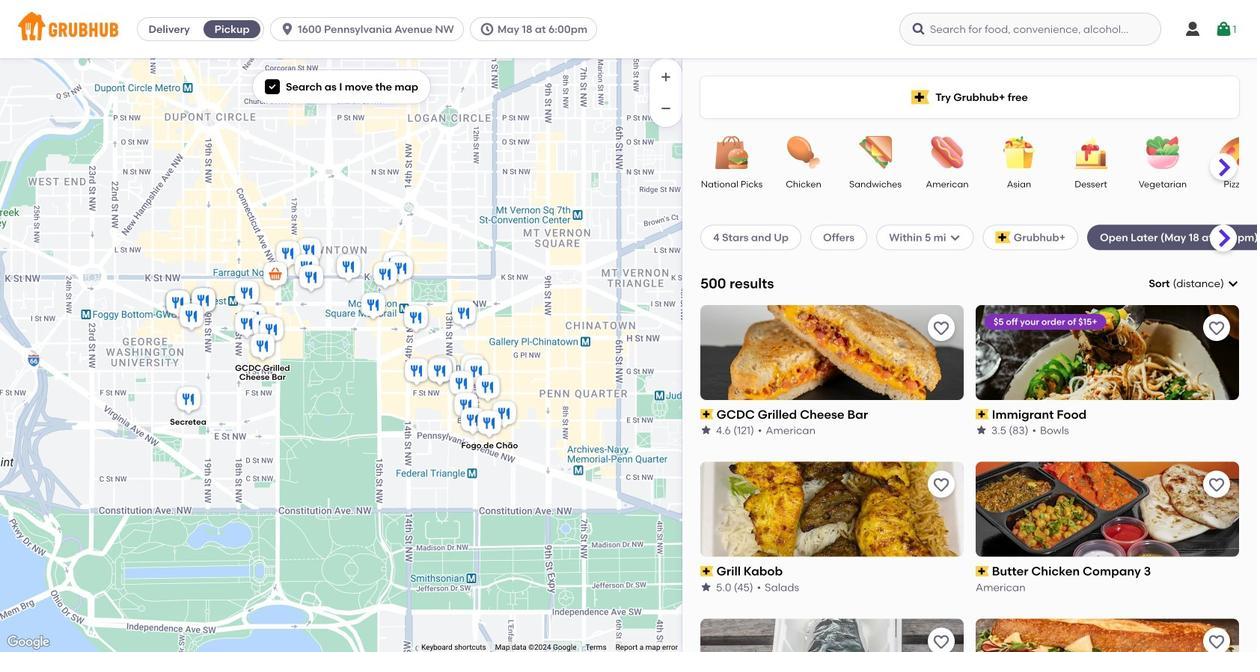 Task type: vqa. For each thing, say whether or not it's contained in the screenshot.
COCO LEZZONE ICON
yes



Task type: locate. For each thing, give the bounding box(es) containing it.
dessert image
[[1065, 136, 1117, 169]]

mazi dc image
[[334, 252, 364, 285]]

chopt creative salad co. image
[[462, 357, 492, 390]]

1 vertical spatial grubhub plus flag logo image
[[996, 232, 1011, 244]]

toryumon japanese house image
[[189, 286, 219, 319]]

potbelly sandwich works image
[[473, 373, 503, 406]]

0 vertical spatial grubhub plus flag logo image
[[912, 90, 930, 104]]

Search for food, convenience, alcohol... search field
[[900, 13, 1162, 46]]

pizza image
[[1209, 136, 1257, 169]]

svg image
[[1184, 20, 1202, 38], [949, 232, 961, 244]]

subscription pass image for grill kabob logo star icon
[[701, 567, 714, 577]]

54 restaurant image
[[451, 391, 481, 424]]

0 horizontal spatial grubhub plus flag logo image
[[912, 90, 930, 104]]

moi moi image
[[294, 236, 324, 269]]

star icon image
[[701, 425, 713, 437], [976, 425, 988, 437], [701, 582, 713, 594]]

blt steak image
[[296, 263, 326, 296]]

svg image
[[1215, 20, 1233, 38], [280, 22, 295, 37], [480, 22, 495, 37], [912, 22, 927, 37], [268, 82, 277, 91]]

mccormick & schmick's seafood & steaks image
[[292, 252, 322, 285]]

alitiko image
[[232, 309, 262, 342]]

gcdc grilled cheese bar image
[[248, 332, 278, 364]]

1 horizontal spatial svg image
[[1184, 20, 1202, 38]]

the oceanaire seafood room image
[[458, 353, 488, 385]]

gong cha (penn ave,dc) image
[[189, 286, 219, 319]]

gcdc grilled cheese bar logo image
[[701, 305, 964, 400]]

0 horizontal spatial svg image
[[949, 232, 961, 244]]

grubhub plus flag logo image
[[912, 90, 930, 104], [996, 232, 1011, 244]]

gong cha & pocket sushi image
[[401, 303, 431, 336]]

1 horizontal spatial grubhub plus flag logo image
[[996, 232, 1011, 244]]

roti mediterranean bowls, salads & pitas image
[[425, 356, 455, 389]]

founding farmers dc image
[[177, 302, 207, 335]]

1 vertical spatial svg image
[[949, 232, 961, 244]]

grill kabob image
[[402, 356, 432, 389]]

subscription pass image
[[701, 409, 714, 420], [701, 567, 714, 577], [976, 567, 989, 577]]

elephant & castle image
[[458, 406, 488, 439]]

subscription pass image for star icon associated with gcdc grilled cheese bar logo
[[701, 409, 714, 420]]

chipotle image
[[489, 399, 519, 432]]

0 vertical spatial svg image
[[1184, 20, 1202, 38]]



Task type: describe. For each thing, give the bounding box(es) containing it.
7 eleven image
[[260, 260, 290, 293]]

minus icon image
[[659, 101, 674, 116]]

sandwiches image
[[849, 136, 902, 169]]

immigrant food image
[[257, 315, 287, 348]]

fogo de chão image
[[475, 409, 504, 442]]

star icon image for grill kabob logo
[[701, 582, 713, 594]]

svg image inside main navigation navigation
[[1184, 20, 1202, 38]]

district taco - metro center image
[[425, 355, 455, 388]]

star icon image for gcdc grilled cheese bar logo
[[701, 425, 713, 437]]

panera bread image
[[239, 302, 269, 335]]

alitiko logo image
[[701, 619, 964, 653]]

american image
[[921, 136, 974, 169]]

asian image
[[993, 136, 1046, 169]]

map region
[[0, 58, 683, 653]]

taberna del alabardero image
[[232, 278, 262, 311]]

grill kabob logo image
[[701, 462, 964, 557]]

sip wine and spirits image
[[449, 299, 479, 332]]

google image
[[4, 633, 53, 653]]

bindaas image
[[163, 288, 193, 321]]

national picks image
[[706, 136, 758, 169]]

a-1 wines & liquor image
[[380, 249, 410, 282]]

taylor gourmet image
[[386, 254, 416, 287]]

butter chicken company 3 image
[[250, 312, 280, 345]]

main navigation navigation
[[0, 0, 1257, 58]]

plus icon image
[[659, 70, 674, 85]]

smoothie king image
[[273, 239, 303, 272]]

coco lezzone image
[[370, 260, 400, 293]]

the bussdown dc image
[[163, 288, 193, 321]]

secretea image
[[174, 385, 204, 418]]

subway® image
[[447, 369, 477, 402]]

chicken image
[[778, 136, 830, 169]]

subscription pass image
[[976, 409, 989, 420]]

opaline bar & brasserie image
[[359, 290, 388, 323]]

mastro's steakhouse image
[[430, 353, 460, 386]]

vegetarian image
[[1137, 136, 1189, 169]]



